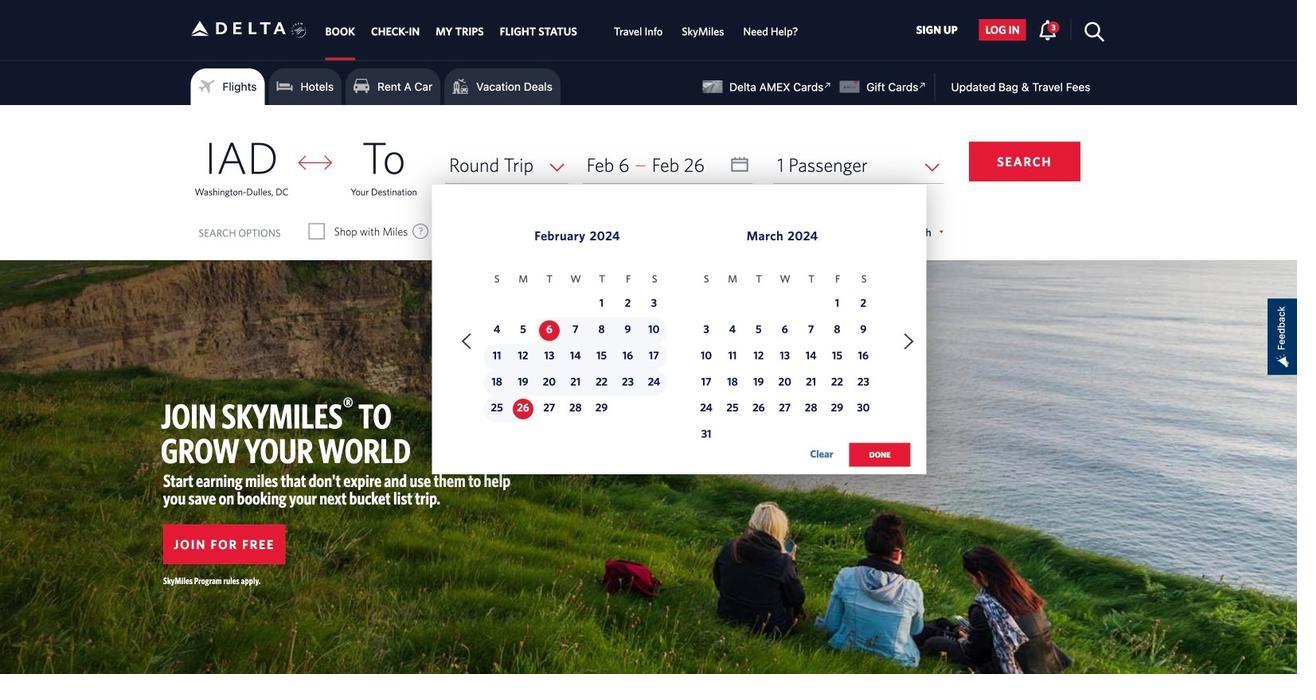 Task type: vqa. For each thing, say whether or not it's contained in the screenshot.
checkbox
yes



Task type: locate. For each thing, give the bounding box(es) containing it.
None checkbox
[[310, 224, 324, 240], [594, 224, 609, 240], [310, 224, 324, 240], [594, 224, 609, 240]]

delta air lines image
[[191, 4, 286, 53]]

calendar expanded, use arrow keys to select date application
[[432, 185, 927, 484]]

None field
[[445, 147, 569, 184], [774, 147, 944, 184], [445, 147, 569, 184], [774, 147, 944, 184]]

None text field
[[583, 147, 753, 184]]

tab list
[[318, 0, 808, 60]]

this link opens another site in a new window that may not follow the same accessibility policies as delta air lines. image
[[821, 78, 836, 93], [916, 78, 931, 93]]

tab panel
[[0, 105, 1298, 484]]

0 horizontal spatial this link opens another site in a new window that may not follow the same accessibility policies as delta air lines. image
[[821, 78, 836, 93]]

1 horizontal spatial this link opens another site in a new window that may not follow the same accessibility policies as delta air lines. image
[[916, 78, 931, 93]]



Task type: describe. For each thing, give the bounding box(es) containing it.
skyteam image
[[292, 5, 307, 55]]

1 this link opens another site in a new window that may not follow the same accessibility policies as delta air lines. image from the left
[[821, 78, 836, 93]]

2 this link opens another site in a new window that may not follow the same accessibility policies as delta air lines. image from the left
[[916, 78, 931, 93]]



